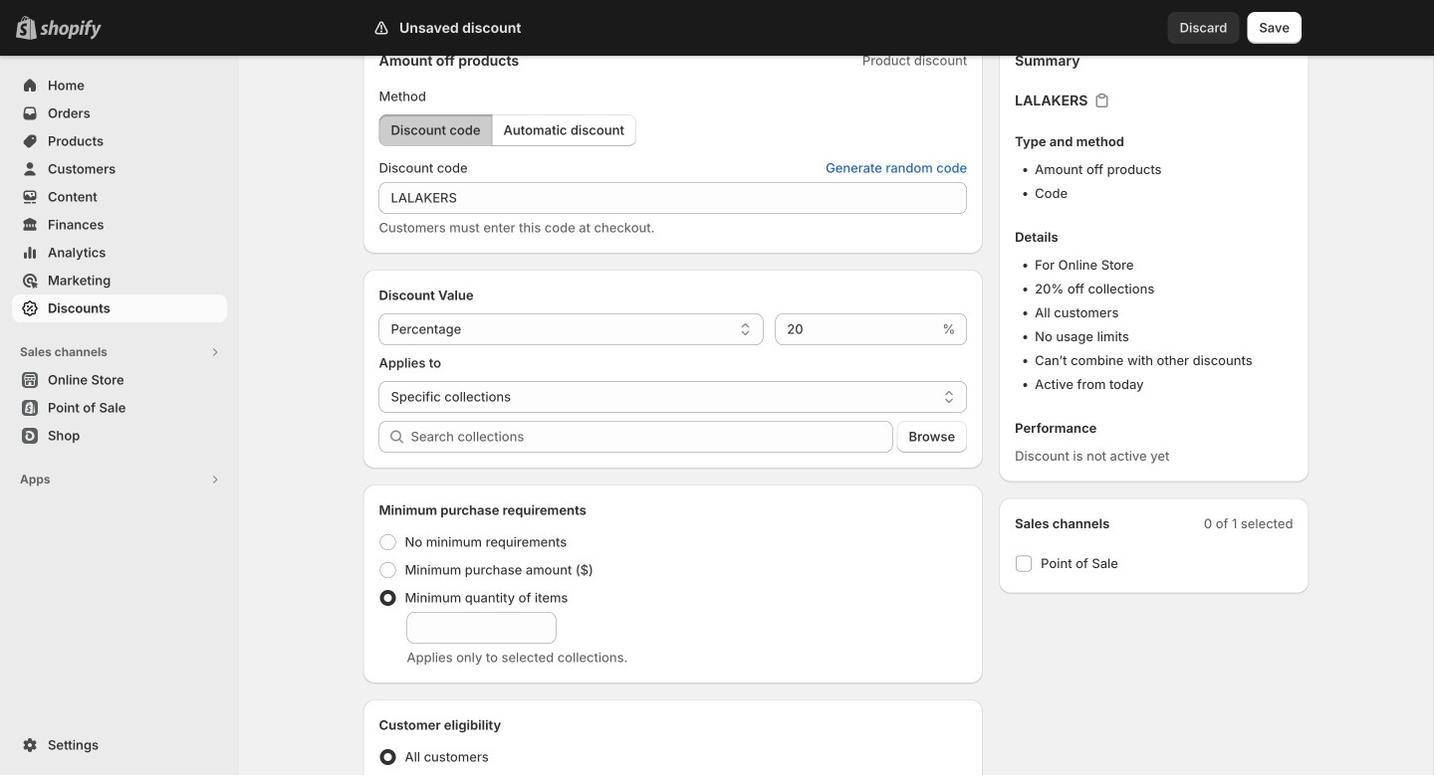 Task type: vqa. For each thing, say whether or not it's contained in the screenshot.
text box
yes



Task type: describe. For each thing, give the bounding box(es) containing it.
Search collections text field
[[411, 421, 893, 453]]



Task type: locate. For each thing, give the bounding box(es) containing it.
None text field
[[379, 182, 967, 214], [775, 314, 939, 346], [407, 613, 556, 644], [379, 182, 967, 214], [775, 314, 939, 346], [407, 613, 556, 644]]

shopify image
[[40, 20, 102, 40]]



